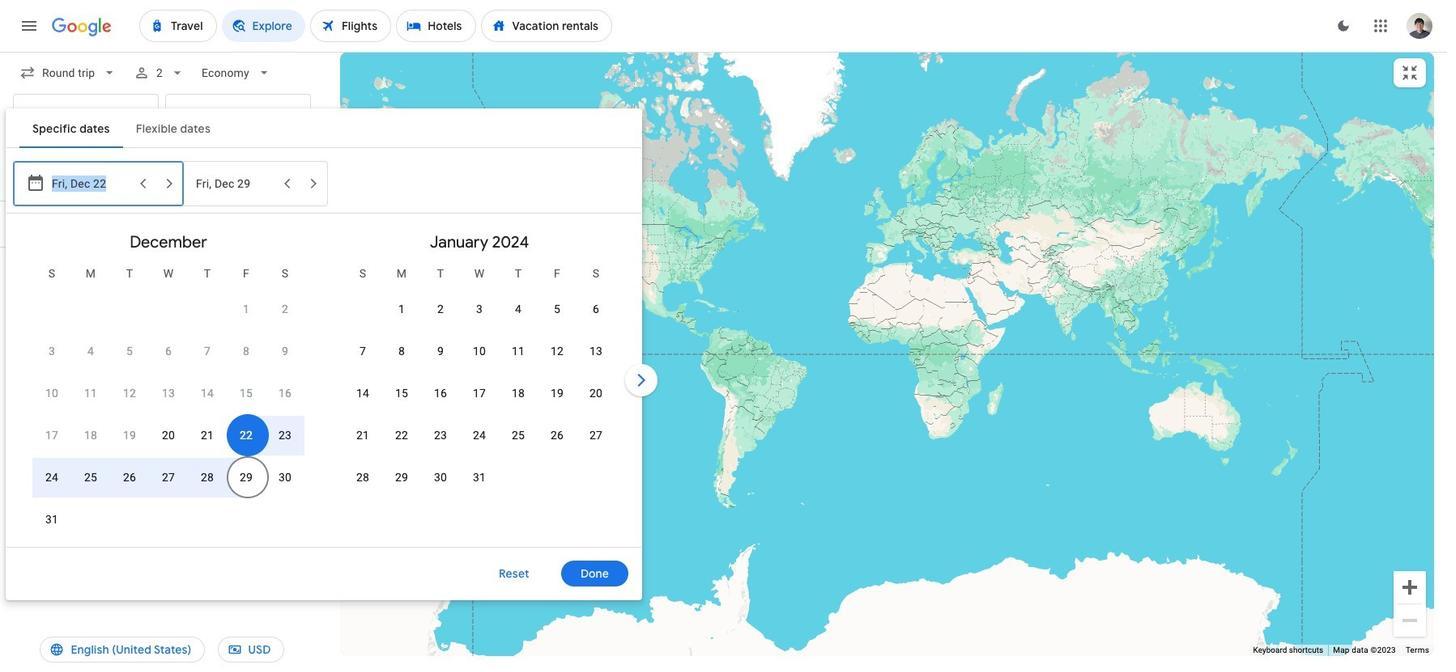 Task type: locate. For each thing, give the bounding box(es) containing it.
wed, jan 31 element
[[473, 470, 486, 486]]

sun, jan 28 element
[[356, 470, 369, 486]]

sun, jan 14 element
[[356, 386, 369, 402]]

grid inside filters form
[[13, 220, 635, 557]]

change appearance image
[[1325, 6, 1363, 45]]

sat, dec 16 element
[[279, 386, 292, 402]]

thu, jan 4 element
[[515, 301, 522, 318]]

thu, jan 18 element
[[512, 386, 525, 402]]

main menu image
[[19, 16, 39, 36]]

wed, dec 27 element
[[162, 470, 175, 486]]

row up the wed, jan 24 element
[[343, 373, 616, 415]]

row
[[227, 282, 305, 331], [382, 282, 616, 331], [32, 331, 305, 373], [343, 331, 616, 373], [32, 373, 305, 415], [343, 373, 616, 415], [32, 415, 305, 457], [343, 415, 616, 457], [32, 457, 305, 499], [343, 457, 499, 499]]

tue, dec 5 element
[[126, 343, 133, 360]]

fri, dec 29, return date. element
[[240, 470, 253, 486]]

sat, dec 30 element
[[279, 470, 292, 486]]

sun, dec 3 element
[[49, 343, 55, 360]]

sun, jan 21 element
[[356, 428, 369, 444]]

mon, dec 4 element
[[87, 343, 94, 360]]

sat, dec 9 element
[[282, 343, 288, 360]]

wed, dec 20 element
[[162, 428, 175, 444]]

thu, jan 25 element
[[512, 428, 525, 444]]

Return text field
[[174, 150, 255, 194], [196, 162, 273, 206]]

tue, jan 23 element
[[434, 428, 447, 444]]

Departure text field
[[52, 162, 129, 206]]

grid
[[13, 220, 635, 557]]

map region
[[340, 52, 1435, 657]]

fri, dec 22, departure date. element
[[240, 428, 253, 444]]

tue, dec 12 element
[[123, 386, 136, 402]]

2 row group from the left
[[324, 220, 635, 541]]

mon, jan 8 element
[[399, 343, 405, 360]]

mon, jan 15 element
[[395, 386, 408, 402]]

mon, dec 18 element
[[84, 428, 97, 444]]

fri, jan 5 element
[[554, 301, 561, 318]]

sat, jan 6 element
[[593, 301, 599, 318]]

row group
[[13, 220, 324, 541], [324, 220, 635, 541]]

None field
[[13, 58, 124, 87], [196, 58, 279, 87], [13, 58, 124, 87], [196, 58, 279, 87]]

sun, dec 31 element
[[45, 512, 58, 528]]

wed, jan 10 element
[[473, 343, 486, 360]]

row up wed, dec 13 element
[[32, 331, 305, 373]]

row down wed, dec 20 element
[[32, 457, 305, 499]]

tue, dec 19 element
[[123, 428, 136, 444]]

sun, dec 10 element
[[45, 386, 58, 402]]

fri, dec 1 element
[[243, 301, 250, 318]]

wed, dec 13 element
[[162, 386, 175, 402]]



Task type: describe. For each thing, give the bounding box(es) containing it.
mon, jan 22 element
[[395, 428, 408, 444]]

tue, jan 2 element
[[437, 301, 444, 318]]

thu, dec 21 element
[[201, 428, 214, 444]]

loading results progress bar
[[0, 52, 1448, 55]]

sat, dec 2 element
[[282, 301, 288, 318]]

wed, jan 17 element
[[473, 386, 486, 402]]

mon, jan 1 element
[[399, 301, 405, 318]]

tue, jan 16 element
[[434, 386, 447, 402]]

row up 'sat, dec 9' element
[[227, 282, 305, 331]]

wed, jan 24 element
[[473, 428, 486, 444]]

fri, jan 19 element
[[551, 386, 564, 402]]

mon, dec 25 element
[[84, 470, 97, 486]]

sat, jan 27 element
[[590, 428, 603, 444]]

1 row group from the left
[[13, 220, 324, 541]]

tue, jan 9 element
[[437, 343, 444, 360]]

sun, dec 17 element
[[45, 428, 58, 444]]

fri, dec 15 element
[[240, 386, 253, 402]]

sat, dec 23 element
[[279, 428, 292, 444]]

row down the wed, jan 3 element
[[343, 331, 616, 373]]

mon, dec 11 element
[[84, 386, 97, 402]]

fri, jan 26 element
[[551, 428, 564, 444]]

row down tue, jan 23 element on the left bottom
[[343, 457, 499, 499]]

sun, jan 7 element
[[360, 343, 366, 360]]

tue, dec 26 element
[[123, 470, 136, 486]]

sat, jan 13 element
[[590, 343, 603, 360]]

view smaller map image
[[1401, 63, 1420, 83]]

row down wed, dec 6 element
[[32, 373, 305, 415]]

mon, jan 29 element
[[395, 470, 408, 486]]

row down "wed, jan 17" element
[[343, 415, 616, 457]]

tue, jan 30 element
[[434, 470, 447, 486]]

filters form
[[0, 52, 661, 601]]

next image
[[622, 361, 661, 400]]

sun, dec 24 element
[[45, 470, 58, 486]]

thu, dec 7 element
[[204, 343, 211, 360]]

thu, dec 14 element
[[201, 386, 214, 402]]

wed, jan 3 element
[[476, 301, 483, 318]]

row down wed, dec 13 element
[[32, 415, 305, 457]]

fri, dec 8 element
[[243, 343, 250, 360]]

sat, jan 20 element
[[590, 386, 603, 402]]

fri, jan 12 element
[[551, 343, 564, 360]]

wed, dec 6 element
[[165, 343, 172, 360]]

Departure text field
[[52, 150, 126, 194]]

row up wed, jan 10 element
[[382, 282, 616, 331]]

thu, dec 28 element
[[201, 470, 214, 486]]

thu, jan 11 element
[[512, 343, 525, 360]]



Task type: vqa. For each thing, say whether or not it's contained in the screenshot.
'SAT, DEC 30' 'element'
yes



